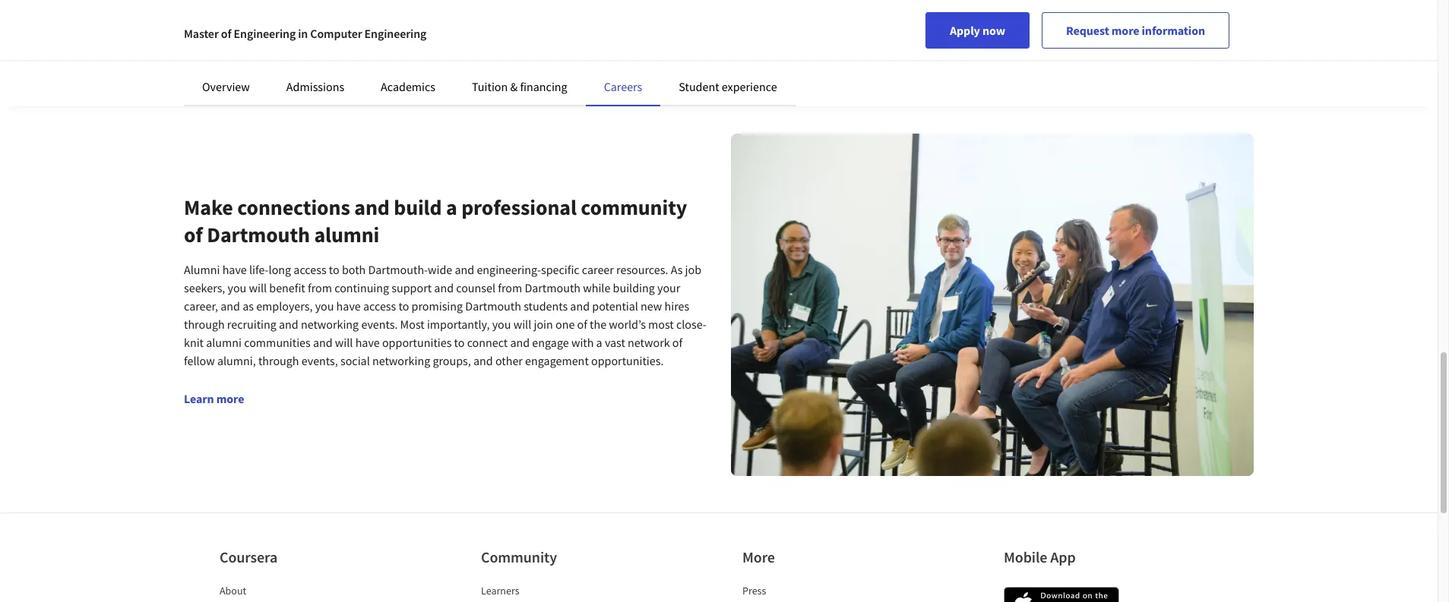 Task type: vqa. For each thing, say whether or not it's contained in the screenshot.
the right You
yes



Task type: describe. For each thing, give the bounding box(es) containing it.
professional
[[461, 194, 577, 221]]

and down wide
[[434, 281, 454, 296]]

resources.
[[616, 262, 668, 278]]

engineering-
[[477, 262, 541, 278]]

0 vertical spatial access
[[294, 262, 327, 278]]

0 horizontal spatial you
[[228, 281, 247, 296]]

a inside make connections and build a professional community of dartmouth alumni
[[446, 194, 457, 221]]

press
[[743, 584, 766, 598]]

specific
[[541, 262, 580, 278]]

dartmouth inside make connections and build a professional community of dartmouth alumni
[[207, 221, 310, 249]]

of inside make connections and build a professional community of dartmouth alumni
[[184, 221, 203, 249]]

fellow
[[184, 354, 215, 369]]

hires
[[665, 299, 690, 314]]

request more information
[[1066, 23, 1206, 38]]

2 from from the left
[[498, 281, 522, 296]]

student experience
[[679, 79, 777, 94]]

admissions link
[[286, 79, 344, 94]]

opportunities
[[382, 335, 452, 351]]

and left as
[[221, 299, 240, 314]]

careers link
[[604, 79, 643, 94]]

1 from from the left
[[308, 281, 332, 296]]

of down "close-"
[[673, 335, 683, 351]]

overview link
[[202, 79, 250, 94]]

1 vertical spatial through
[[258, 354, 299, 369]]

vast
[[605, 335, 626, 351]]

projects
[[261, 26, 302, 41]]

about link
[[220, 584, 247, 598]]

learners
[[481, 584, 520, 598]]

new
[[641, 299, 662, 314]]

counsel
[[456, 281, 496, 296]]

0 horizontal spatial will
[[249, 281, 267, 296]]

2 vertical spatial dartmouth
[[465, 299, 521, 314]]

mobile
[[1004, 548, 1048, 567]]

request more information button
[[1042, 12, 1230, 49]]

knit
[[184, 335, 204, 351]]

most
[[400, 317, 425, 332]]

of left "the"
[[577, 317, 587, 332]]

alumni inside alumni have life-long access to both dartmouth-wide and engineering-specific career resources. as job seekers, you will benefit from continuing support and counsel from dartmouth while building your career, and as employers, you have access to promising dartmouth students and potential new hires through recruiting and networking events. most importantly, you will join one of the world's most close- knit alumni communities and will have opportunities to connect and engage with a vast network of fellow alumni, through events, social networking groups, and other engagement opportunities.
[[206, 335, 242, 351]]

network
[[628, 335, 670, 351]]

computer
[[310, 26, 362, 41]]

life-
[[249, 262, 269, 278]]

master
[[184, 26, 219, 41]]

&
[[510, 79, 518, 94]]

engage
[[532, 335, 569, 351]]

careers
[[604, 79, 643, 94]]

and inside make connections and build a professional community of dartmouth alumni
[[354, 194, 390, 221]]

of up members.
[[221, 26, 231, 41]]

request
[[1066, 23, 1110, 38]]

and up "counsel" on the top left of the page
[[455, 262, 474, 278]]

master of engineering in computer engineering
[[184, 26, 427, 41]]

coursera
[[220, 548, 278, 567]]

wide
[[428, 262, 452, 278]]

community
[[481, 548, 557, 567]]

1 vertical spatial dartmouth
[[525, 281, 581, 296]]

1 vertical spatial you
[[315, 299, 334, 314]]

dartmouth-
[[368, 262, 428, 278]]

connect
[[467, 335, 508, 351]]

make connections and build a professional community of dartmouth alumni
[[184, 194, 687, 249]]

now
[[983, 23, 1006, 38]]

academics link
[[381, 79, 436, 94]]

recruiting
[[227, 317, 277, 332]]

admissions
[[286, 79, 344, 94]]

about
[[220, 584, 247, 598]]

support
[[392, 281, 432, 296]]

alumni,
[[217, 354, 256, 369]]

in
[[298, 26, 308, 41]]

experience
[[722, 79, 777, 94]]

building
[[613, 281, 655, 296]]

your
[[657, 281, 681, 296]]

information
[[1142, 23, 1206, 38]]

potential
[[592, 299, 638, 314]]

benefit
[[269, 281, 305, 296]]

and up the 'one'
[[570, 299, 590, 314]]

engagement
[[525, 354, 589, 369]]

as
[[243, 299, 254, 314]]

world's
[[609, 317, 646, 332]]

app
[[1051, 548, 1076, 567]]

collaborate on projects with geographically-distributed team members.
[[184, 26, 492, 59]]

apply now
[[950, 23, 1006, 38]]

team
[[466, 26, 492, 41]]

tuition
[[472, 79, 508, 94]]

0 horizontal spatial through
[[184, 317, 225, 332]]

career
[[582, 262, 614, 278]]

social
[[341, 354, 370, 369]]



Task type: locate. For each thing, give the bounding box(es) containing it.
long
[[269, 262, 291, 278]]

more
[[1112, 23, 1140, 38], [216, 392, 244, 407]]

0 vertical spatial more
[[1112, 23, 1140, 38]]

2 vertical spatial you
[[492, 317, 511, 332]]

tuition & financing
[[472, 79, 568, 94]]

1 horizontal spatial engineering
[[365, 26, 427, 41]]

0 vertical spatial dartmouth
[[207, 221, 310, 249]]

0 horizontal spatial with
[[305, 26, 327, 41]]

1 vertical spatial with
[[572, 335, 594, 351]]

you up connect
[[492, 317, 511, 332]]

0 horizontal spatial dartmouth
[[207, 221, 310, 249]]

a left vast at the bottom left
[[596, 335, 603, 351]]

0 horizontal spatial from
[[308, 281, 332, 296]]

distributed
[[408, 26, 464, 41]]

continuing
[[335, 281, 389, 296]]

from
[[308, 281, 332, 296], [498, 281, 522, 296]]

while
[[583, 281, 611, 296]]

events,
[[302, 354, 338, 369]]

0 horizontal spatial a
[[446, 194, 457, 221]]

tuition & financing link
[[472, 79, 568, 94]]

alumni
[[314, 221, 379, 249], [206, 335, 242, 351]]

0 horizontal spatial engineering
[[234, 26, 296, 41]]

0 horizontal spatial more
[[216, 392, 244, 407]]

opportunities.
[[591, 354, 664, 369]]

1 horizontal spatial to
[[399, 299, 409, 314]]

1 vertical spatial have
[[336, 299, 361, 314]]

with
[[305, 26, 327, 41], [572, 335, 594, 351]]

through
[[184, 317, 225, 332], [258, 354, 299, 369]]

1 horizontal spatial will
[[335, 335, 353, 351]]

1 vertical spatial more
[[216, 392, 244, 407]]

will left join
[[514, 317, 532, 332]]

close-
[[676, 317, 707, 332]]

importantly,
[[427, 317, 490, 332]]

student
[[679, 79, 719, 94]]

1 horizontal spatial dartmouth
[[465, 299, 521, 314]]

networking down opportunities
[[372, 354, 430, 369]]

0 vertical spatial alumni
[[314, 221, 379, 249]]

build
[[394, 194, 442, 221]]

access up benefit
[[294, 262, 327, 278]]

2 vertical spatial to
[[454, 335, 465, 351]]

1 vertical spatial alumni
[[206, 335, 242, 351]]

job
[[685, 262, 702, 278]]

more for request
[[1112, 23, 1140, 38]]

access
[[294, 262, 327, 278], [363, 299, 396, 314]]

press link
[[743, 584, 766, 598]]

0 horizontal spatial access
[[294, 262, 327, 278]]

you up as
[[228, 281, 247, 296]]

engineering left the in on the top left of the page
[[234, 26, 296, 41]]

list item
[[220, 599, 349, 603]]

more right request
[[1112, 23, 1140, 38]]

2 horizontal spatial you
[[492, 317, 511, 332]]

2 horizontal spatial will
[[514, 317, 532, 332]]

more right the learn on the left
[[216, 392, 244, 407]]

will up social
[[335, 335, 353, 351]]

career,
[[184, 299, 218, 314]]

and left build
[[354, 194, 390, 221]]

have down continuing
[[336, 299, 361, 314]]

alumni up both
[[314, 221, 379, 249]]

with right projects
[[305, 26, 327, 41]]

and up events,
[[313, 335, 333, 351]]

more for learn
[[216, 392, 244, 407]]

0 vertical spatial will
[[249, 281, 267, 296]]

alumni have life-long access to both dartmouth-wide and engineering-specific career resources. as job seekers, you will benefit from continuing support and counsel from dartmouth while building your career, and as employers, you have access to promising dartmouth students and potential new hires through recruiting and networking events. most importantly, you will join one of the world's most close- knit alumni communities and will have opportunities to connect and engage with a vast network of fellow alumni, through events, social networking groups, and other engagement opportunities.
[[184, 262, 707, 369]]

and up other on the left of the page
[[510, 335, 530, 351]]

dartmouth up "life-"
[[207, 221, 310, 249]]

from down engineering-
[[498, 281, 522, 296]]

join
[[534, 317, 553, 332]]

to left both
[[329, 262, 340, 278]]

1 horizontal spatial from
[[498, 281, 522, 296]]

student experience link
[[679, 79, 777, 94]]

geographically-
[[329, 26, 408, 41]]

1 horizontal spatial you
[[315, 299, 334, 314]]

1 horizontal spatial access
[[363, 299, 396, 314]]

a right build
[[446, 194, 457, 221]]

0 horizontal spatial to
[[329, 262, 340, 278]]

and down employers,
[[279, 317, 299, 332]]

more inside button
[[1112, 23, 1140, 38]]

apply now button
[[926, 12, 1030, 49]]

0 vertical spatial have
[[222, 262, 247, 278]]

0 vertical spatial with
[[305, 26, 327, 41]]

alumni
[[184, 262, 220, 278]]

1 vertical spatial access
[[363, 299, 396, 314]]

download on the app store image
[[1004, 587, 1120, 603]]

2 horizontal spatial to
[[454, 335, 465, 351]]

you
[[228, 281, 247, 296], [315, 299, 334, 314], [492, 317, 511, 332]]

1 engineering from the left
[[234, 26, 296, 41]]

and down connect
[[474, 354, 493, 369]]

dartmouth down "counsel" on the top left of the page
[[465, 299, 521, 314]]

of up alumni at left
[[184, 221, 203, 249]]

to down support
[[399, 299, 409, 314]]

with inside collaborate on projects with geographically-distributed team members.
[[305, 26, 327, 41]]

1 vertical spatial to
[[399, 299, 409, 314]]

0 vertical spatial through
[[184, 317, 225, 332]]

the
[[590, 317, 607, 332]]

networking
[[301, 317, 359, 332], [372, 354, 430, 369]]

will
[[249, 281, 267, 296], [514, 317, 532, 332], [335, 335, 353, 351]]

0 horizontal spatial alumni
[[206, 335, 242, 351]]

have
[[222, 262, 247, 278], [336, 299, 361, 314], [355, 335, 380, 351]]

2 engineering from the left
[[365, 26, 427, 41]]

alumni up alumni, at the bottom
[[206, 335, 242, 351]]

make
[[184, 194, 233, 221]]

engineering up academics
[[365, 26, 427, 41]]

1 horizontal spatial networking
[[372, 354, 430, 369]]

a inside alumni have life-long access to both dartmouth-wide and engineering-specific career resources. as job seekers, you will benefit from continuing support and counsel from dartmouth while building your career, and as employers, you have access to promising dartmouth students and potential new hires through recruiting and networking events. most importantly, you will join one of the world's most close- knit alumni communities and will have opportunities to connect and engage with a vast network of fellow alumni, through events, social networking groups, and other engagement opportunities.
[[596, 335, 603, 351]]

learn more link
[[184, 392, 244, 407]]

0 vertical spatial networking
[[301, 317, 359, 332]]

dartmouth up students
[[525, 281, 581, 296]]

a
[[446, 194, 457, 221], [596, 335, 603, 351]]

2 horizontal spatial dartmouth
[[525, 281, 581, 296]]

connections
[[237, 194, 350, 221]]

alumni inside make connections and build a professional community of dartmouth alumni
[[314, 221, 379, 249]]

learners link
[[481, 584, 520, 598]]

learn
[[184, 392, 214, 407]]

through down career,
[[184, 317, 225, 332]]

overview
[[202, 79, 250, 94]]

seekers,
[[184, 281, 225, 296]]

1 vertical spatial will
[[514, 317, 532, 332]]

collaborate
[[184, 26, 243, 41]]

2 vertical spatial will
[[335, 335, 353, 351]]

communities
[[244, 335, 311, 351]]

about list
[[220, 583, 349, 603]]

members.
[[184, 44, 235, 59]]

more
[[743, 548, 775, 567]]

2 vertical spatial have
[[355, 335, 380, 351]]

to down importantly,
[[454, 335, 465, 351]]

will down "life-"
[[249, 281, 267, 296]]

groups,
[[433, 354, 471, 369]]

through down communities
[[258, 354, 299, 369]]

dartmouth
[[207, 221, 310, 249], [525, 281, 581, 296], [465, 299, 521, 314]]

promising
[[412, 299, 463, 314]]

0 vertical spatial to
[[329, 262, 340, 278]]

financing
[[520, 79, 568, 94]]

1 horizontal spatial alumni
[[314, 221, 379, 249]]

networking up events,
[[301, 317, 359, 332]]

one
[[556, 317, 575, 332]]

from right benefit
[[308, 281, 332, 296]]

1 horizontal spatial with
[[572, 335, 594, 351]]

0 vertical spatial a
[[446, 194, 457, 221]]

1 horizontal spatial through
[[258, 354, 299, 369]]

as
[[671, 262, 683, 278]]

0 vertical spatial you
[[228, 281, 247, 296]]

academics
[[381, 79, 436, 94]]

1 horizontal spatial a
[[596, 335, 603, 351]]

0 horizontal spatial networking
[[301, 317, 359, 332]]

with inside alumni have life-long access to both dartmouth-wide and engineering-specific career resources. as job seekers, you will benefit from continuing support and counsel from dartmouth while building your career, and as employers, you have access to promising dartmouth students and potential new hires through recruiting and networking events. most importantly, you will join one of the world's most close- knit alumni communities and will have opportunities to connect and engage with a vast network of fellow alumni, through events, social networking groups, and other engagement opportunities.
[[572, 335, 594, 351]]

with down "the"
[[572, 335, 594, 351]]

other
[[496, 354, 523, 369]]

community
[[581, 194, 687, 221]]

access up "events."
[[363, 299, 396, 314]]

1 vertical spatial networking
[[372, 354, 430, 369]]

1 horizontal spatial more
[[1112, 23, 1140, 38]]

apply
[[950, 23, 980, 38]]

you right employers,
[[315, 299, 334, 314]]

have left "life-"
[[222, 262, 247, 278]]

students
[[524, 299, 568, 314]]

on
[[245, 26, 259, 41]]

most
[[648, 317, 674, 332]]

events.
[[361, 317, 398, 332]]

and
[[354, 194, 390, 221], [455, 262, 474, 278], [434, 281, 454, 296], [221, 299, 240, 314], [570, 299, 590, 314], [279, 317, 299, 332], [313, 335, 333, 351], [510, 335, 530, 351], [474, 354, 493, 369]]

1 vertical spatial a
[[596, 335, 603, 351]]

mobile app
[[1004, 548, 1076, 567]]

have down "events."
[[355, 335, 380, 351]]



